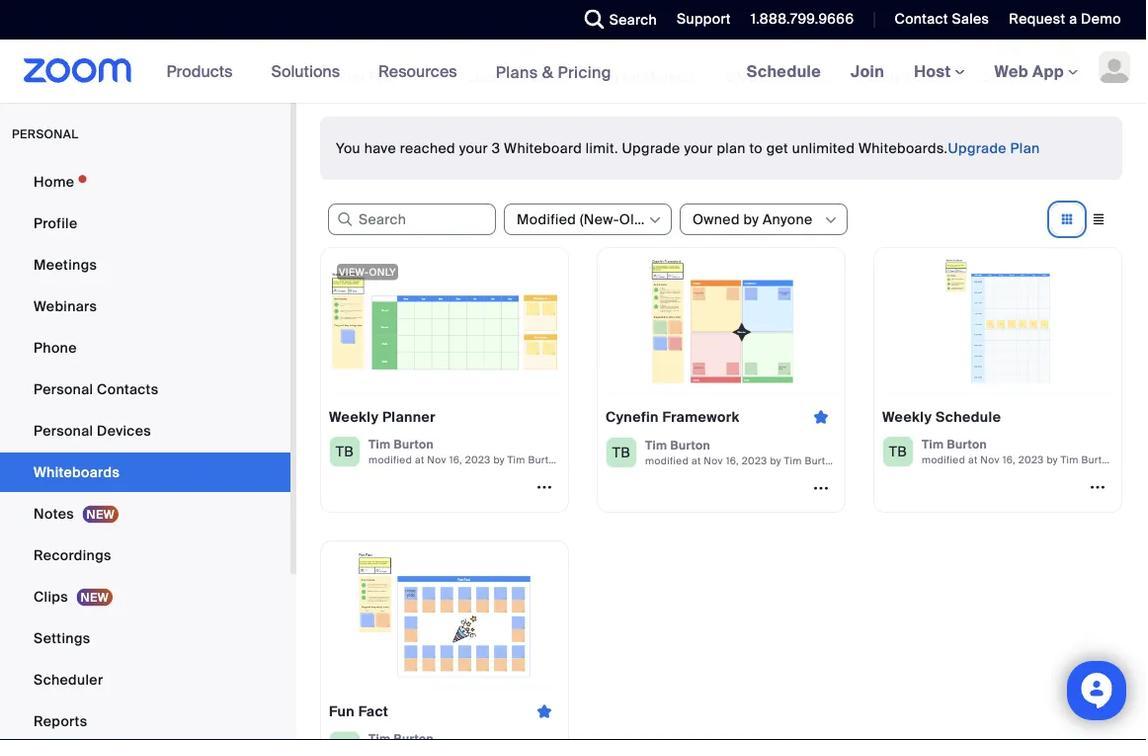 Task type: describe. For each thing, give the bounding box(es) containing it.
owned
[[693, 210, 740, 228]]

solutions
[[271, 61, 340, 82]]

settings link
[[0, 618, 291, 658]]

plan
[[717, 139, 746, 157]]

resources button
[[379, 40, 466, 103]]

devices
[[97, 421, 151, 439]]

by for 'cynefin framework, modified at nov 16, 2023 by tim burton, link, starred' 'element'
[[771, 454, 782, 467]]

scheduler
[[34, 670, 103, 688]]

recordings link
[[0, 535, 291, 575]]

cynefin
[[606, 408, 659, 427]]

search button
[[570, 0, 663, 40]]

whiteboards
[[34, 462, 120, 481]]

nov for weekly planner
[[428, 453, 447, 466]]

planner
[[383, 408, 436, 426]]

join link
[[837, 40, 900, 103]]

Search text field
[[328, 204, 496, 235]]

clips
[[34, 587, 68, 605]]

you
[[336, 139, 361, 157]]

to
[[750, 139, 763, 157]]

tb inside 'cynefin framework, modified at nov 16, 2023 by tim burton, link, starred' 'element'
[[613, 444, 631, 462]]

at for planner
[[415, 453, 425, 466]]

16, for weekly schedule
[[1003, 453, 1016, 466]]

tb for weekly planner
[[336, 443, 354, 461]]

host
[[915, 61, 956, 82]]

plan
[[1011, 139, 1041, 157]]

2 upgrade from the left
[[949, 139, 1007, 157]]

personal for personal devices
[[34, 421, 93, 439]]

demo
[[1082, 10, 1122, 28]]

weekly for weekly planner, modified at nov 16, 2023 by tim burton, link element
[[329, 408, 379, 426]]

a inside button
[[1110, 68, 1118, 86]]

3
[[492, 139, 501, 157]]

notes
[[34, 504, 74, 522]]

digital marketing canvas element
[[593, 67, 765, 87]]

show and tell with a twis
[[983, 68, 1147, 86]]

request a demo
[[1010, 10, 1122, 28]]

plans
[[496, 62, 538, 82]]

modified
[[517, 210, 577, 228]]

reports link
[[0, 701, 291, 741]]

nov for weekly schedule
[[981, 453, 1000, 466]]

profile link
[[0, 203, 291, 242]]

meetings link
[[0, 244, 291, 284]]

by for weekly planner, modified at nov 16, 2023 by tim burton, link element
[[494, 453, 505, 466]]

unlimited
[[793, 139, 856, 157]]

more options for cynefin framework image
[[806, 480, 837, 497]]

2 your from the left
[[685, 139, 714, 157]]

whiteboards.
[[859, 139, 949, 157]]

click to unstar the whiteboard fun fact image
[[529, 702, 561, 721]]

learning experience canvas
[[469, 68, 661, 86]]

weekly schedule inside weekly schedule, modified at nov 16, 2023 by tim burton, link element
[[883, 408, 1002, 426]]

16, for weekly planner
[[450, 453, 463, 466]]

profile picture image
[[1100, 51, 1131, 83]]

whiteboards link
[[0, 452, 291, 492]]

plans & pricing
[[496, 62, 612, 82]]

schedule inside button
[[906, 68, 969, 86]]

uml class diagram button
[[722, 0, 859, 87]]

weekly schedule button
[[850, 0, 969, 87]]

1.888.799.9666 button up schedule link at the right of page
[[751, 10, 855, 28]]

2023 for weekly planner
[[465, 453, 491, 466]]

fact inside button
[[369, 68, 398, 86]]

cynefin framework, modified at nov 16, 2023 by tim burton, link, starred element
[[597, 247, 846, 513]]

limit.
[[586, 139, 619, 157]]

recordings
[[34, 546, 111, 564]]

anyone
[[763, 210, 813, 228]]

owned by anyone button
[[693, 205, 823, 234]]

canvas for learning experience canvas
[[612, 68, 661, 86]]

weekly planner, modified at nov 16, 2023 by tim burton, link element
[[320, 247, 570, 513]]

upgrade plan button
[[949, 132, 1041, 164]]

clips link
[[0, 577, 291, 616]]

owned by anyone
[[693, 210, 813, 228]]

meetings
[[34, 255, 97, 273]]

sales
[[953, 10, 990, 28]]

modified for schedule
[[923, 453, 966, 466]]

diagram
[[802, 68, 859, 86]]

weekly for weekly schedule, modified at nov 16, 2023 by tim burton, link element
[[883, 408, 933, 426]]

show and tell with a twis button
[[979, 0, 1147, 87]]

only
[[369, 265, 396, 278]]

settings
[[34, 629, 90, 647]]

fun inside application
[[329, 702, 355, 721]]

request
[[1010, 10, 1066, 28]]

16, inside 'element'
[[726, 454, 739, 467]]

schedule link
[[732, 40, 837, 103]]

join
[[851, 61, 885, 82]]

fun fact application
[[329, 696, 561, 727]]

show
[[983, 68, 1019, 86]]

uml class diagram
[[726, 68, 859, 86]]

tell
[[1052, 68, 1075, 86]]

2023 inside 'element'
[[742, 454, 768, 467]]

more options for weekly schedule image
[[1083, 479, 1114, 496]]

modified for planner
[[369, 453, 412, 466]]

class
[[761, 68, 799, 86]]

search
[[610, 10, 658, 29]]

contact
[[895, 10, 949, 28]]

canvas for digital marketing canvas
[[715, 68, 765, 86]]

twis
[[1122, 68, 1147, 86]]

view-
[[339, 265, 369, 278]]

2023 for weekly schedule
[[1019, 453, 1045, 466]]

cynefin framework application
[[606, 403, 837, 433]]

support
[[677, 10, 731, 28]]

tim burton modified at nov 16, 2023 by tim burton for planner
[[369, 437, 562, 466]]

personal for personal contacts
[[34, 379, 93, 398]]

products button
[[167, 40, 242, 103]]

personal
[[12, 126, 79, 141]]

uml class diagram element
[[722, 67, 859, 87]]

host button
[[915, 61, 966, 82]]

1 your from the left
[[459, 139, 488, 157]]

learning experience canvas button
[[465, 0, 661, 87]]

contacts
[[97, 379, 159, 398]]

tim burton modified at nov 16, 2023 by tim burton inside 'cynefin framework, modified at nov 16, 2023 by tim burton, link, starred' 'element'
[[646, 438, 838, 467]]

framework
[[663, 408, 740, 427]]

at inside 'element'
[[692, 454, 702, 467]]

resources
[[379, 61, 457, 82]]

reached
[[400, 139, 456, 157]]

cynefin framework
[[606, 408, 740, 427]]

thumbnail of fun fact image
[[329, 550, 561, 680]]

(new-
[[580, 210, 620, 228]]

contact sales
[[895, 10, 990, 28]]



Task type: vqa. For each thing, say whether or not it's contained in the screenshot.
Thumbnail Of Cynefin Framework on the right of page
yes



Task type: locate. For each thing, give the bounding box(es) containing it.
1 horizontal spatial tim burton modified at nov 16, 2023 by tim burton
[[646, 438, 838, 467]]

fun fact
[[340, 68, 398, 86], [329, 702, 389, 721]]

old)
[[620, 210, 647, 228]]

pricing
[[558, 62, 612, 82]]

schedule inside meetings navigation
[[747, 61, 822, 82]]

weekly schedule element
[[850, 67, 969, 87]]

2 personal from the top
[[34, 421, 93, 439]]

1 horizontal spatial tb
[[613, 444, 631, 462]]

scheduler link
[[0, 660, 291, 699]]

modified inside 'element'
[[646, 454, 689, 467]]

0 horizontal spatial 16,
[[450, 453, 463, 466]]

tim burton modified at nov 16, 2023 by tim burton inside weekly schedule, modified at nov 16, 2023 by tim burton, link element
[[923, 437, 1115, 466]]

0 horizontal spatial tb
[[336, 443, 354, 461]]

personal contacts
[[34, 379, 159, 398]]

you have reached your 3 whiteboard limit. upgrade your plan to get unlimited whiteboards. upgrade plan
[[336, 139, 1041, 157]]

1 horizontal spatial 2023
[[742, 454, 768, 467]]

1 vertical spatial weekly schedule
[[883, 408, 1002, 426]]

at for schedule
[[969, 453, 978, 466]]

2 horizontal spatial modified
[[923, 453, 966, 466]]

with
[[1079, 68, 1106, 86]]

tim burton modified at nov 16, 2023 by tim burton up more options for weekly schedule image
[[923, 437, 1115, 466]]

by for weekly schedule, modified at nov 16, 2023 by tim burton, link element
[[1048, 453, 1059, 466]]

thumbnail of weekly planner image
[[329, 256, 561, 386]]

upgrade left plan
[[949, 139, 1007, 157]]

2 horizontal spatial 2023
[[1019, 453, 1045, 466]]

marketing
[[644, 68, 712, 86]]

2 horizontal spatial nov
[[981, 453, 1000, 466]]

and
[[1023, 68, 1048, 86]]

personal devices
[[34, 421, 151, 439]]

tim
[[369, 437, 391, 452], [923, 437, 945, 452], [646, 438, 668, 453], [508, 453, 526, 466], [1062, 453, 1079, 466], [785, 454, 803, 467]]

1 horizontal spatial upgrade
[[949, 139, 1007, 157]]

learning experience canvas element
[[465, 67, 661, 87]]

1.888.799.9666 button
[[736, 0, 860, 40], [751, 10, 855, 28]]

notes link
[[0, 494, 291, 533]]

0 vertical spatial personal
[[34, 379, 93, 398]]

upgrade right limit. in the right of the page
[[622, 139, 681, 157]]

thumbnail of weekly schedule image
[[883, 256, 1114, 386]]

1 horizontal spatial at
[[692, 454, 702, 467]]

tim burton modified at nov 16, 2023 by tim burton inside weekly planner, modified at nov 16, 2023 by tim burton, link element
[[369, 437, 562, 466]]

digital marketing canvas button
[[593, 0, 765, 87]]

2 horizontal spatial tim burton modified at nov 16, 2023 by tim burton
[[923, 437, 1115, 466]]

products
[[167, 61, 233, 82]]

web
[[995, 61, 1029, 82]]

banner
[[0, 40, 1147, 104]]

get
[[767, 139, 789, 157]]

grid mode, selected image
[[1052, 211, 1084, 228]]

fun inside button
[[340, 68, 365, 86]]

show options image
[[824, 213, 839, 228]]

list mode, not selected image
[[1084, 211, 1115, 228]]

personal menu menu
[[0, 161, 291, 741]]

2 horizontal spatial at
[[969, 453, 978, 466]]

1 vertical spatial personal
[[34, 421, 93, 439]]

view-only
[[339, 265, 396, 278]]

0 horizontal spatial 2023
[[465, 453, 491, 466]]

canvas
[[612, 68, 661, 86], [715, 68, 765, 86]]

modified (new-old)
[[517, 210, 647, 228]]

2 horizontal spatial 16,
[[1003, 453, 1016, 466]]

0 vertical spatial fact
[[369, 68, 398, 86]]

0 vertical spatial a
[[1070, 10, 1078, 28]]

web app button
[[995, 61, 1079, 82]]

show and tell with a twist element
[[979, 67, 1147, 87]]

personal
[[34, 379, 93, 398], [34, 421, 93, 439]]

a left twis
[[1110, 68, 1118, 86]]

1 horizontal spatial 16,
[[726, 454, 739, 467]]

fun fact button
[[336, 0, 455, 87]]

fun
[[340, 68, 365, 86], [329, 702, 355, 721]]

app
[[1033, 61, 1065, 82]]

canvas inside 'element'
[[715, 68, 765, 86]]

by inside 'element'
[[771, 454, 782, 467]]

weekly schedule inside weekly schedule element
[[854, 68, 969, 86]]

0 horizontal spatial at
[[415, 453, 425, 466]]

click to unstar the whiteboard cynefin framework image
[[806, 408, 837, 427]]

personal contacts link
[[0, 369, 291, 409]]

your left 3
[[459, 139, 488, 157]]

tim burton modified at nov 16, 2023 by tim burton down 'cynefin framework' application
[[646, 438, 838, 467]]

0 horizontal spatial nov
[[428, 453, 447, 466]]

by inside popup button
[[744, 210, 760, 228]]

2 horizontal spatial tb
[[890, 443, 908, 461]]

product information navigation
[[152, 40, 627, 104]]

a left demo
[[1070, 10, 1078, 28]]

1 horizontal spatial your
[[685, 139, 714, 157]]

webinars
[[34, 296, 97, 315]]

tb inside weekly schedule, modified at nov 16, 2023 by tim burton, link element
[[890, 443, 908, 461]]

1.888.799.9666 button up uml class diagram
[[736, 0, 860, 40]]

1 horizontal spatial nov
[[704, 454, 724, 467]]

home
[[34, 172, 74, 190]]

fun fact inside application
[[329, 702, 389, 721]]

zoom logo image
[[24, 58, 132, 83]]

weekly schedule, modified at nov 16, 2023 by tim burton, link element
[[874, 247, 1123, 513]]

modified (new-old) button
[[517, 205, 647, 234]]

solutions button
[[271, 40, 349, 103]]

fact inside application
[[359, 702, 389, 721]]

0 horizontal spatial a
[[1070, 10, 1078, 28]]

profile
[[34, 213, 78, 232]]

weekly inside button
[[854, 68, 902, 86]]

digital
[[597, 68, 640, 86]]

2 canvas from the left
[[715, 68, 765, 86]]

phone
[[34, 338, 77, 356]]

meetings navigation
[[732, 40, 1147, 104]]

0 vertical spatial weekly schedule
[[854, 68, 969, 86]]

experience
[[532, 68, 608, 86]]

support link
[[663, 0, 736, 40], [677, 10, 731, 28]]

0 vertical spatial fun fact
[[340, 68, 398, 86]]

personal up whiteboards
[[34, 421, 93, 439]]

have
[[365, 139, 397, 157]]

1 upgrade from the left
[[622, 139, 681, 157]]

tim burton modified at nov 16, 2023 by tim burton down 'planner'
[[369, 437, 562, 466]]

contact sales link
[[880, 0, 995, 40], [895, 10, 990, 28]]

&
[[543, 62, 554, 82]]

1 canvas from the left
[[612, 68, 661, 86]]

1 vertical spatial fact
[[359, 702, 389, 721]]

1 vertical spatial fun
[[329, 702, 355, 721]]

1.888.799.9666
[[751, 10, 855, 28]]

thumbnail of cynefin framework image
[[606, 256, 837, 386]]

tb inside weekly planner, modified at nov 16, 2023 by tim burton, link element
[[336, 443, 354, 461]]

show options image
[[648, 213, 663, 228]]

webinars link
[[0, 286, 291, 326]]

0 horizontal spatial canvas
[[612, 68, 661, 86]]

a
[[1070, 10, 1078, 28], [1110, 68, 1118, 86]]

request a demo link
[[995, 0, 1147, 40], [1010, 10, 1122, 28]]

1 horizontal spatial a
[[1110, 68, 1118, 86]]

1 horizontal spatial modified
[[646, 454, 689, 467]]

your left plan at the top right of the page
[[685, 139, 714, 157]]

schedule
[[747, 61, 822, 82], [906, 68, 969, 86], [936, 408, 1002, 426]]

uml
[[726, 68, 757, 86]]

1 vertical spatial a
[[1110, 68, 1118, 86]]

personal devices link
[[0, 411, 291, 450]]

0 horizontal spatial tim burton modified at nov 16, 2023 by tim burton
[[369, 437, 562, 466]]

learning
[[469, 68, 528, 86]]

1 horizontal spatial canvas
[[715, 68, 765, 86]]

banner containing products
[[0, 40, 1147, 104]]

0 vertical spatial fun
[[340, 68, 365, 86]]

web app
[[995, 61, 1065, 82]]

0 horizontal spatial modified
[[369, 453, 412, 466]]

tim burton modified at nov 16, 2023 by tim burton for schedule
[[923, 437, 1115, 466]]

whiteboard
[[504, 139, 582, 157]]

nov
[[428, 453, 447, 466], [981, 453, 1000, 466], [704, 454, 724, 467]]

personal down phone
[[34, 379, 93, 398]]

weekly planner
[[329, 408, 436, 426]]

tb for weekly schedule
[[890, 443, 908, 461]]

nov inside 'element'
[[704, 454, 724, 467]]

upgrade
[[622, 139, 681, 157], [949, 139, 1007, 157]]

0 horizontal spatial your
[[459, 139, 488, 157]]

fun fact inside button
[[340, 68, 398, 86]]

1 personal from the top
[[34, 379, 93, 398]]

more options for weekly planner image
[[529, 479, 561, 496]]

home link
[[0, 161, 291, 201]]

fun fact element
[[336, 67, 455, 87]]

0 horizontal spatial upgrade
[[622, 139, 681, 157]]

digital marketing canvas
[[597, 68, 765, 86]]

1 vertical spatial fun fact
[[329, 702, 389, 721]]

phone link
[[0, 328, 291, 367]]



